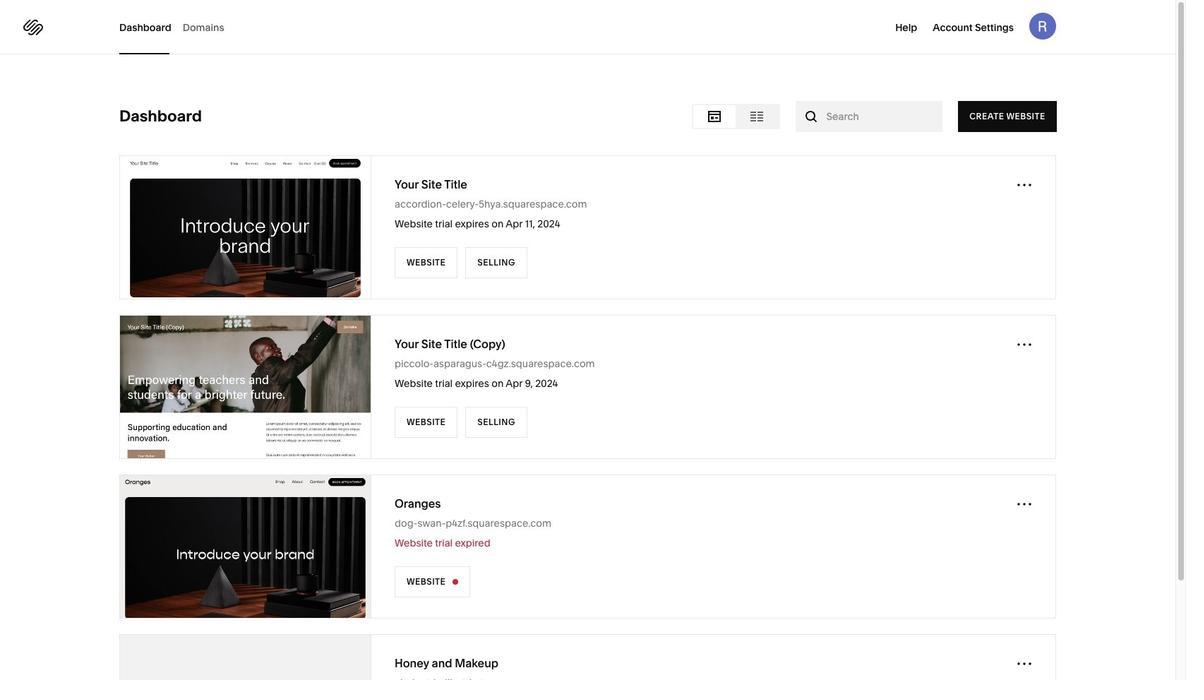 Task type: locate. For each thing, give the bounding box(es) containing it.
0 horizontal spatial tab list
[[119, 0, 236, 54]]

Search field
[[827, 109, 912, 124]]

tab list
[[119, 0, 236, 54], [693, 105, 779, 128]]

0 vertical spatial tab list
[[119, 0, 236, 54]]

1 horizontal spatial tab list
[[693, 105, 779, 128]]

1 vertical spatial tab list
[[693, 105, 779, 128]]



